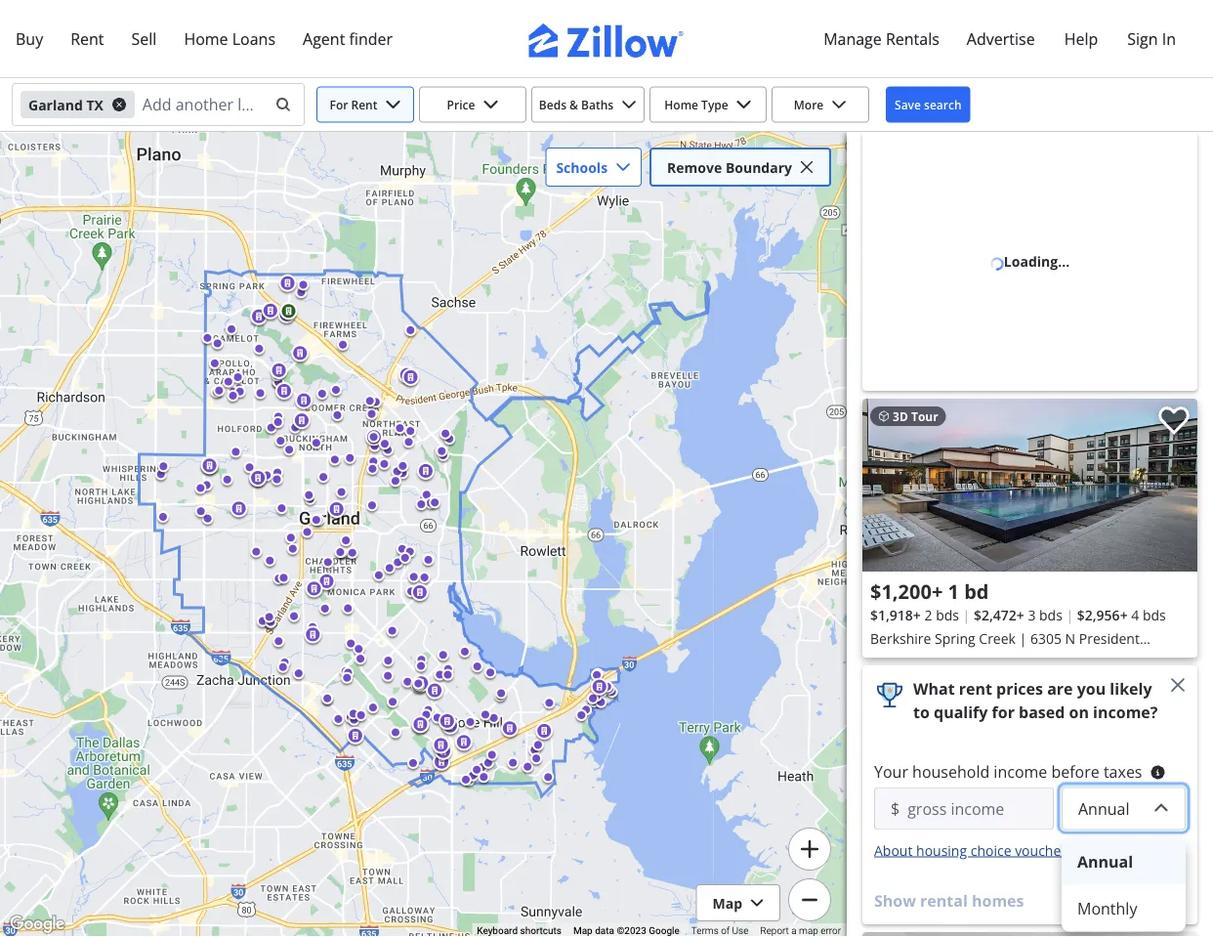 Task type: locate. For each thing, give the bounding box(es) containing it.
None text field
[[1079, 793, 1139, 824]]

zillow logo image
[[529, 23, 685, 58]]

tour
[[912, 408, 939, 424]]

keyboard shortcuts
[[477, 925, 562, 937]]

chevron down image inside more popup button
[[832, 97, 848, 112]]

agent
[[303, 28, 345, 49]]

map
[[713, 894, 743, 912], [574, 925, 593, 937]]

0 horizontal spatial close image
[[800, 160, 814, 174]]

0 horizontal spatial tx
[[86, 95, 103, 114]]

report a map error
[[761, 925, 842, 937]]

garland tx
[[28, 95, 103, 114]]

1 bds from the left
[[936, 605, 960, 624]]

garland
[[28, 95, 83, 114]]

chevron down image inside price dropdown button
[[483, 97, 499, 112]]

chevron down image right type
[[737, 97, 752, 112]]

monthly
[[1078, 897, 1138, 918]]

tx left remove tag icon
[[86, 95, 103, 114]]

home for home type
[[665, 96, 699, 112]]

use
[[733, 925, 749, 937]]

help
[[1065, 28, 1099, 49]]

housing
[[917, 841, 968, 859]]

show rental homes button
[[875, 889, 1025, 913]]

income?
[[1094, 702, 1159, 723]]

map region
[[0, 5, 964, 937]]

home
[[184, 28, 228, 49], [665, 96, 699, 112]]

berkshire spring creek image
[[863, 399, 1198, 572]]

george
[[871, 652, 917, 671]]

map for map
[[713, 894, 743, 912]]

3d tour
[[890, 408, 939, 424]]

more
[[794, 96, 824, 112]]

|
[[1020, 629, 1027, 648]]

list box
[[1062, 838, 1187, 932]]

boundary
[[726, 158, 793, 176]]

berkshire spring creek | 6305 n president george bush hwy, garland, tx
[[871, 629, 1141, 671]]

sign in link
[[1114, 16, 1190, 62]]

©2023
[[617, 925, 647, 937]]

1 vertical spatial chevron down image
[[616, 159, 631, 175]]

agent finder link
[[289, 16, 407, 62]]

1 horizontal spatial bds
[[1040, 605, 1063, 624]]

clear field image
[[273, 97, 288, 112]]

terms of use
[[692, 925, 749, 937]]

beds & baths button
[[532, 86, 645, 123]]

chevron down image right price
[[483, 97, 499, 112]]

chevron down image
[[386, 97, 401, 112], [483, 97, 499, 112], [622, 97, 637, 112], [832, 97, 848, 112], [751, 896, 764, 910]]

0 horizontal spatial bds
[[936, 605, 960, 624]]

rentals
[[886, 28, 940, 49]]

bds right 4
[[1143, 605, 1167, 624]]

chevron down image right more
[[832, 97, 848, 112]]

map inside popup button
[[713, 894, 743, 912]]

rent link
[[57, 16, 118, 62]]

tx
[[86, 95, 103, 114], [1049, 652, 1065, 671]]

home inside main "navigation"
[[184, 28, 228, 49]]

$2,472+ 3 bds
[[974, 605, 1063, 624]]

chevron down image
[[737, 97, 752, 112], [616, 159, 631, 175]]

1 vertical spatial map
[[574, 925, 593, 937]]

bds right 3
[[1040, 605, 1063, 624]]

type
[[702, 96, 729, 112]]

are
[[1048, 678, 1074, 699]]

manage rentals link
[[810, 16, 954, 62]]

to
[[914, 702, 930, 723]]

show
[[875, 890, 917, 911]]

0 vertical spatial home
[[184, 28, 228, 49]]

2 horizontal spatial bds
[[1143, 605, 1167, 624]]

close image right likely
[[1171, 677, 1187, 693]]

loading...
[[1005, 252, 1070, 271]]

bds right 2
[[936, 605, 960, 624]]

remove tag image
[[111, 97, 127, 112]]

tx down 6305 on the bottom of page
[[1049, 652, 1065, 671]]

0 vertical spatial map
[[713, 894, 743, 912]]

chevron down image up report
[[751, 896, 764, 910]]

0 horizontal spatial chevron down image
[[616, 159, 631, 175]]

bds for $1,918+ 2 bds
[[936, 605, 960, 624]]

on
[[1070, 702, 1090, 723]]

a
[[792, 925, 797, 937]]

home inside dropdown button
[[665, 96, 699, 112]]

0 vertical spatial chevron down image
[[737, 97, 752, 112]]

minus image
[[800, 890, 821, 910]]

close image
[[800, 160, 814, 174], [1171, 677, 1187, 693]]

tx inside berkshire spring creek | 6305 n president george bush hwy, garland, tx
[[1049, 652, 1065, 671]]

agent finder
[[303, 28, 393, 49]]

$1,200+
[[871, 578, 943, 605]]

$1,918+
[[871, 605, 922, 624]]

advertise link
[[954, 16, 1049, 62]]

1 horizontal spatial close image
[[1171, 677, 1187, 693]]

close image right boundary
[[800, 160, 814, 174]]

chevron down image left price
[[386, 97, 401, 112]]

2
[[925, 605, 933, 624]]

search
[[925, 96, 962, 112]]

1 horizontal spatial home
[[665, 96, 699, 112]]

chevron down image inside home type dropdown button
[[737, 97, 752, 112]]

home for home loans
[[184, 28, 228, 49]]

information image
[[1151, 765, 1166, 780]]

0 horizontal spatial map
[[574, 925, 593, 937]]

berkshire spring creek | 6305 n president george bush hwy, garland, tx link
[[871, 627, 1190, 671]]

manage rentals
[[824, 28, 940, 49]]

2 bds from the left
[[1040, 605, 1063, 624]]

beds & baths
[[539, 96, 614, 112]]

annual
[[1078, 851, 1134, 872]]

help link
[[1051, 16, 1113, 62]]

0 vertical spatial tx
[[86, 95, 103, 114]]

household
[[913, 761, 990, 782]]

chevron down image inside beds & baths dropdown button
[[622, 97, 637, 112]]

0 vertical spatial close image
[[800, 160, 814, 174]]

6305
[[1031, 629, 1062, 648]]

1 vertical spatial tx
[[1049, 652, 1065, 671]]

1 horizontal spatial map
[[713, 894, 743, 912]]

chevron down image inside schools dropdown button
[[616, 159, 631, 175]]

chevron down image for beds & baths
[[622, 97, 637, 112]]

home left loans
[[184, 28, 228, 49]]

about
[[875, 841, 913, 859]]

search image
[[276, 97, 291, 112]]

of
[[721, 925, 730, 937]]

save this home image
[[1159, 407, 1190, 435]]

income
[[994, 761, 1048, 782]]

hwy,
[[957, 652, 988, 671]]

home left type
[[665, 96, 699, 112]]

what rent prices are you likely to qualify for based on income?
[[914, 678, 1159, 723]]

chevron down image for home type
[[737, 97, 752, 112]]

0 horizontal spatial home
[[184, 28, 228, 49]]

plus image
[[800, 839, 821, 860]]

bds
[[936, 605, 960, 624], [1040, 605, 1063, 624], [1143, 605, 1167, 624]]

spring
[[935, 629, 976, 648]]

map up of on the bottom right
[[713, 894, 743, 912]]

chevron down image inside map popup button
[[751, 896, 764, 910]]

1 horizontal spatial tx
[[1049, 652, 1065, 671]]

bds for $2,956+ 4 bds
[[1143, 605, 1167, 624]]

chevron down image right baths
[[622, 97, 637, 112]]

save
[[895, 96, 922, 112]]

chevron down image right schools
[[616, 159, 631, 175]]

1 vertical spatial home
[[665, 96, 699, 112]]

map left 'data'
[[574, 925, 593, 937]]

buy link
[[2, 16, 57, 62]]

chevron down image for schools
[[616, 159, 631, 175]]

advertise
[[967, 28, 1036, 49]]

creek
[[980, 629, 1016, 648]]

home type
[[665, 96, 729, 112]]

sign in
[[1128, 28, 1177, 49]]

$2,472+
[[974, 605, 1025, 624]]

1 horizontal spatial chevron down image
[[737, 97, 752, 112]]

3 bds from the left
[[1143, 605, 1167, 624]]



Task type: vqa. For each thing, say whether or not it's contained in the screenshot.
the leftmost Map
yes



Task type: describe. For each thing, give the bounding box(es) containing it.
error
[[821, 925, 842, 937]]

save search
[[895, 96, 962, 112]]

home loans link
[[170, 16, 289, 62]]

choice
[[971, 841, 1012, 859]]

schools
[[557, 158, 608, 176]]

home loans
[[184, 28, 276, 49]]

beds
[[539, 96, 567, 112]]

3d
[[893, 408, 909, 424]]

bd
[[965, 578, 990, 605]]

bds for $2,472+ 3 bds
[[1040, 605, 1063, 624]]

rent
[[71, 28, 104, 49]]

manage
[[824, 28, 882, 49]]

baths
[[582, 96, 614, 112]]

terms of use link
[[692, 925, 749, 937]]

$2,956+ 4 bds
[[1078, 605, 1167, 624]]

map for map data ©2023 google
[[574, 925, 593, 937]]

remove boundary button
[[650, 148, 832, 187]]

shortcuts
[[520, 925, 562, 937]]

president
[[1080, 629, 1141, 648]]

keyboard shortcuts button
[[477, 924, 562, 937]]

$ text field
[[908, 787, 1055, 830]]

tx inside filters element
[[86, 95, 103, 114]]

price button
[[419, 86, 527, 123]]

1 vertical spatial close image
[[1171, 677, 1187, 693]]

google
[[649, 925, 680, 937]]

list box containing annual
[[1062, 838, 1187, 932]]

google image
[[5, 912, 69, 937]]

your
[[875, 761, 909, 782]]

save this home button
[[1144, 399, 1198, 454]]

report
[[761, 925, 790, 937]]

main navigation
[[0, 0, 1214, 78]]

chevron down image for price
[[483, 97, 499, 112]]

rent
[[960, 678, 993, 699]]

close image inside remove boundary button
[[800, 160, 814, 174]]

vouchers
[[1016, 841, 1074, 859]]

buy
[[16, 28, 43, 49]]

about housing choice vouchers button
[[875, 838, 1074, 862]]

filters element
[[0, 78, 1214, 132]]

sell link
[[118, 16, 170, 62]]

likely
[[1111, 678, 1153, 699]]

schools button
[[546, 148, 642, 187]]

home type button
[[650, 86, 767, 123]]

3
[[1029, 605, 1036, 624]]

trophy image
[[875, 673, 906, 716]]

$1,200+ 1 bd
[[871, 578, 990, 605]]

garland,
[[991, 652, 1046, 671]]

n
[[1066, 629, 1076, 648]]

your household income before taxes
[[875, 761, 1143, 782]]

1
[[949, 578, 960, 605]]

bush
[[921, 652, 953, 671]]

for
[[993, 702, 1015, 723]]

show rental homes
[[875, 890, 1025, 911]]

remove boundary
[[668, 158, 793, 176]]

taxes
[[1104, 761, 1143, 782]]

you
[[1078, 678, 1107, 699]]

price
[[447, 96, 475, 112]]

$
[[891, 798, 900, 819]]

what
[[914, 678, 955, 699]]

about housing choice vouchers
[[875, 841, 1074, 859]]

map data ©2023 google
[[574, 925, 680, 937]]

remove
[[668, 158, 723, 176]]

data
[[595, 925, 615, 937]]

&
[[570, 96, 579, 112]]

save search button
[[886, 86, 971, 123]]

map button
[[696, 885, 781, 922]]

loading image
[[990, 256, 1005, 271]]

finder
[[349, 28, 393, 49]]

Search text field
[[143, 89, 263, 120]]

sell
[[131, 28, 157, 49]]

sign
[[1128, 28, 1159, 49]]

more button
[[772, 86, 870, 123]]

three dimensional image
[[879, 411, 890, 422]]

based
[[1019, 702, 1066, 723]]

chevron down image for more
[[832, 97, 848, 112]]

report a map error link
[[761, 925, 842, 937]]

qualify
[[934, 702, 988, 723]]

berkshire
[[871, 629, 932, 648]]

advertisement region
[[863, 132, 1198, 391]]

4
[[1132, 605, 1140, 624]]

rental
[[921, 890, 968, 911]]

in
[[1163, 28, 1177, 49]]



